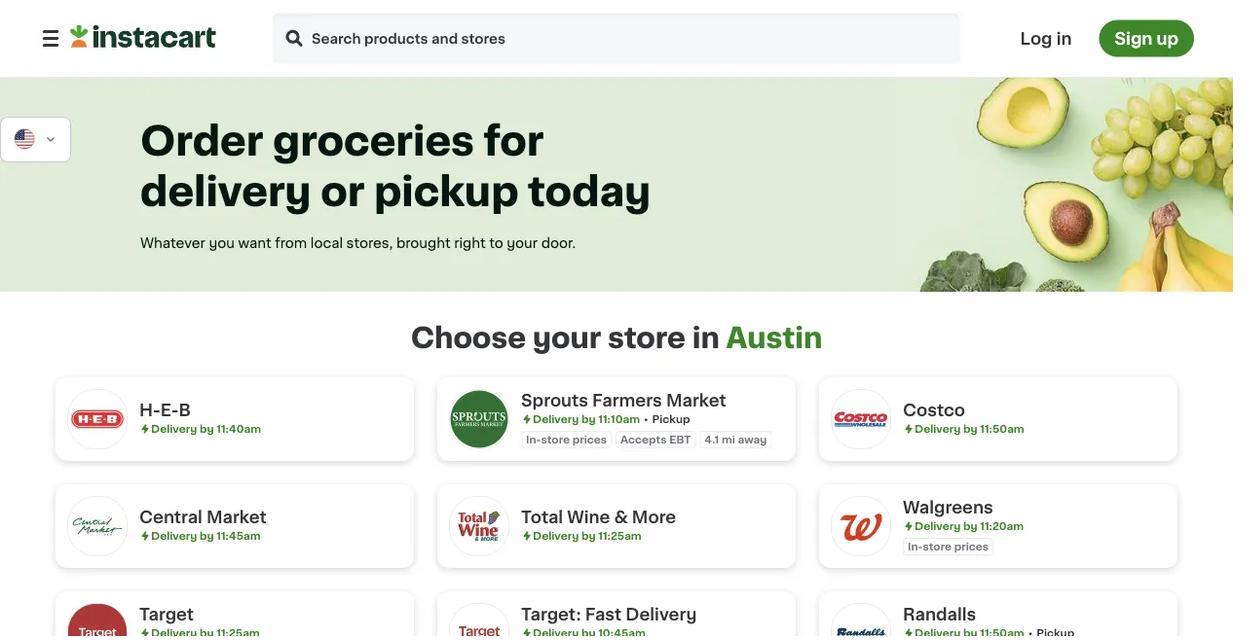Task type: locate. For each thing, give the bounding box(es) containing it.
in-store prices down delivery by 11:20am
[[908, 542, 989, 553]]

prices down delivery by 11:20am
[[954, 542, 989, 553]]

store down delivery by 11:20am
[[923, 542, 952, 553]]

delivery for h-e-b
[[151, 424, 197, 435]]

h-
[[139, 403, 160, 419]]

by for h-e-b
[[200, 424, 214, 435]]

up
[[1157, 30, 1179, 47]]

by left 11:50am
[[963, 424, 977, 435]]

central market
[[139, 510, 267, 526]]

delivery down costco on the bottom of page
[[915, 424, 961, 435]]

1 vertical spatial in-
[[908, 542, 923, 553]]

to
[[489, 237, 503, 250]]

delivery down central
[[151, 531, 197, 542]]

11:25am
[[598, 531, 642, 542]]

total wine & more
[[521, 510, 676, 526]]

sprouts farmers market image
[[449, 390, 509, 450]]

1 horizontal spatial market
[[666, 393, 726, 410]]

in-store prices down sprouts
[[526, 435, 607, 446]]

delivery by 11:45am
[[151, 531, 261, 542]]

central
[[139, 510, 202, 526]]

delivery by 11:50am
[[915, 424, 1024, 435]]

2 vertical spatial store
[[923, 542, 952, 553]]

delivery down walgreens
[[915, 522, 961, 532]]

0 horizontal spatial market
[[206, 510, 267, 526]]

your up sprouts
[[533, 325, 601, 353]]

in- for walgreens
[[908, 542, 923, 553]]

delivery
[[533, 414, 579, 425], [151, 424, 197, 435], [915, 424, 961, 435], [915, 522, 961, 532], [151, 531, 197, 542], [533, 531, 579, 542], [626, 607, 697, 624]]

from
[[275, 237, 307, 250]]

0 vertical spatial prices
[[572, 435, 607, 446]]

by
[[581, 414, 596, 425], [200, 424, 214, 435], [963, 424, 977, 435], [963, 522, 977, 532], [200, 531, 214, 542], [581, 531, 596, 542]]

store up farmers
[[608, 325, 686, 353]]

whatever you want from local stores, brought right to your door.
[[140, 237, 576, 250]]

sign
[[1115, 30, 1153, 47]]

walgreens image
[[831, 497, 891, 557]]

by down "wine"
[[581, 531, 596, 542]]

market up 11:45am
[[206, 510, 267, 526]]

by down central market
[[200, 531, 214, 542]]

your right 'to'
[[507, 237, 538, 250]]

or
[[321, 173, 365, 212]]

store for walgreens
[[923, 542, 952, 553]]

0 vertical spatial in-store prices
[[526, 435, 607, 446]]

delivery for central market
[[151, 531, 197, 542]]

ebt
[[669, 435, 691, 446]]

0 vertical spatial market
[[666, 393, 726, 410]]

None search field
[[271, 11, 962, 66]]

by for costco
[[963, 424, 977, 435]]

market up pickup
[[666, 393, 726, 410]]

1 vertical spatial prices
[[954, 542, 989, 553]]

delivery down total
[[533, 531, 579, 542]]

0 vertical spatial in-
[[526, 435, 541, 446]]

e-
[[160, 403, 179, 419]]

central market image
[[67, 497, 128, 557]]

in-
[[526, 435, 541, 446], [908, 542, 923, 553]]

store
[[608, 325, 686, 353], [541, 435, 570, 446], [923, 542, 952, 553]]

in right log
[[1056, 30, 1072, 47]]

local
[[311, 237, 343, 250]]

target:
[[521, 607, 581, 624]]

1 horizontal spatial in-
[[908, 542, 923, 553]]

for
[[484, 122, 544, 162]]

0 vertical spatial in
[[1056, 30, 1072, 47]]

market
[[666, 393, 726, 410], [206, 510, 267, 526]]

by for total wine & more
[[581, 531, 596, 542]]

store down sprouts
[[541, 435, 570, 446]]

log
[[1020, 30, 1052, 47]]

0 vertical spatial store
[[608, 325, 686, 353]]

delivery down e-
[[151, 424, 197, 435]]

in inside button
[[1056, 30, 1072, 47]]

&
[[614, 510, 628, 526]]

sprouts
[[521, 393, 588, 410]]

1 horizontal spatial in-store prices
[[908, 542, 989, 553]]

united states element
[[13, 128, 37, 152]]

randalls image
[[831, 604, 891, 638]]

0 horizontal spatial in-
[[526, 435, 541, 446]]

target link
[[56, 581, 414, 638]]

groceries
[[273, 122, 474, 162]]

1 vertical spatial in-store prices
[[908, 542, 989, 553]]

prices down delivery by 11:10am • pickup
[[572, 435, 607, 446]]

0 horizontal spatial in
[[692, 325, 720, 353]]

brought
[[396, 237, 451, 250]]

in- down sprouts
[[526, 435, 541, 446]]

delivery by 11:40am
[[151, 424, 261, 435]]

fast
[[585, 607, 622, 624]]

log in button
[[1015, 20, 1078, 57]]

your
[[507, 237, 538, 250], [533, 325, 601, 353]]

walgreens
[[903, 500, 993, 517]]

target image
[[67, 604, 128, 638]]

right
[[454, 237, 486, 250]]

pickup
[[652, 414, 690, 425]]

sign up
[[1115, 30, 1179, 47]]

stores,
[[346, 237, 393, 250]]

want
[[238, 237, 271, 250]]

2 horizontal spatial store
[[923, 542, 952, 553]]

by down walgreens
[[963, 522, 977, 532]]

11:10am
[[598, 414, 640, 425]]

h e b image
[[67, 390, 128, 450]]

target: fast delivery link
[[437, 581, 796, 638]]

costco
[[903, 403, 965, 419]]

1 horizontal spatial prices
[[954, 542, 989, 553]]

0 horizontal spatial in-store prices
[[526, 435, 607, 446]]

door.
[[541, 237, 576, 250]]

accepts
[[621, 435, 667, 446]]

in- down walgreens
[[908, 542, 923, 553]]

in
[[1056, 30, 1072, 47], [692, 325, 720, 353]]

1 horizontal spatial in
[[1056, 30, 1072, 47]]

sign up button
[[1099, 20, 1194, 57]]

choose your store in austin
[[411, 325, 822, 353]]

in left austin
[[692, 325, 720, 353]]

by left 11:40am
[[200, 424, 214, 435]]

0 horizontal spatial store
[[541, 435, 570, 446]]

choose
[[411, 325, 526, 353]]

open main menu image
[[39, 27, 62, 50]]

store for sprouts farmers market
[[541, 435, 570, 446]]

wine
[[567, 510, 610, 526]]

in-store prices
[[526, 435, 607, 446], [908, 542, 989, 553]]

in- for sprouts farmers market
[[526, 435, 541, 446]]

delivery right fast
[[626, 607, 697, 624]]

randalls
[[903, 607, 976, 624]]

prices
[[572, 435, 607, 446], [954, 542, 989, 553]]

1 vertical spatial store
[[541, 435, 570, 446]]

austin
[[726, 325, 822, 353]]

0 horizontal spatial prices
[[572, 435, 607, 446]]

11:20am
[[980, 522, 1024, 532]]



Task type: describe. For each thing, give the bounding box(es) containing it.
delivery by 11:25am
[[533, 531, 642, 542]]

costco image
[[831, 390, 891, 450]]

0 vertical spatial your
[[507, 237, 538, 250]]

instacart home image
[[70, 25, 216, 48]]

target: fast delivery image
[[449, 604, 509, 638]]

delivery inside target: fast delivery 'link'
[[626, 607, 697, 624]]

delivery for costco
[[915, 424, 961, 435]]

pickup
[[374, 173, 519, 212]]

more
[[632, 510, 676, 526]]

total
[[521, 510, 563, 526]]

log in
[[1020, 30, 1072, 47]]

delivery by 11:10am • pickup
[[533, 414, 690, 425]]

randalls link
[[819, 581, 1178, 638]]

by for walgreens
[[963, 522, 977, 532]]

h-e-b
[[139, 403, 191, 419]]

in-store prices for walgreens
[[908, 542, 989, 553]]

1 vertical spatial in
[[692, 325, 720, 353]]

mi
[[722, 435, 735, 446]]

4.1
[[705, 435, 719, 446]]

prices for walgreens
[[954, 542, 989, 553]]

in-store prices for sprouts farmers market
[[526, 435, 607, 446]]

away
[[738, 435, 767, 446]]

11:40am
[[216, 424, 261, 435]]

1 horizontal spatial store
[[608, 325, 686, 353]]

austin button
[[726, 325, 822, 353]]

by left 11:10am
[[581, 414, 596, 425]]

total wine & more image
[[449, 497, 509, 557]]

11:45am
[[216, 531, 261, 542]]

delivery for total wine & more
[[533, 531, 579, 542]]

order
[[140, 122, 263, 162]]

prices for sprouts farmers market
[[572, 435, 607, 446]]

order groceries for delivery or pickup today
[[140, 122, 651, 212]]

you
[[209, 237, 235, 250]]

11:50am
[[980, 424, 1024, 435]]

delivery for walgreens
[[915, 522, 961, 532]]

whatever
[[140, 237, 205, 250]]

1 vertical spatial market
[[206, 510, 267, 526]]

target: fast delivery
[[521, 607, 697, 624]]

•
[[644, 414, 648, 425]]

today
[[528, 173, 651, 212]]

by for central market
[[200, 531, 214, 542]]

4.1 mi away
[[705, 435, 767, 446]]

target
[[139, 607, 194, 624]]

sprouts farmers market
[[521, 393, 726, 410]]

b
[[179, 403, 191, 419]]

delivery
[[140, 173, 311, 212]]

farmers
[[592, 393, 662, 410]]

accepts ebt
[[621, 435, 691, 446]]

delivery by 11:20am
[[915, 522, 1024, 532]]

Search field
[[271, 11, 962, 66]]

delivery down sprouts
[[533, 414, 579, 425]]

1 vertical spatial your
[[533, 325, 601, 353]]



Task type: vqa. For each thing, say whether or not it's contained in the screenshot.
add Button
no



